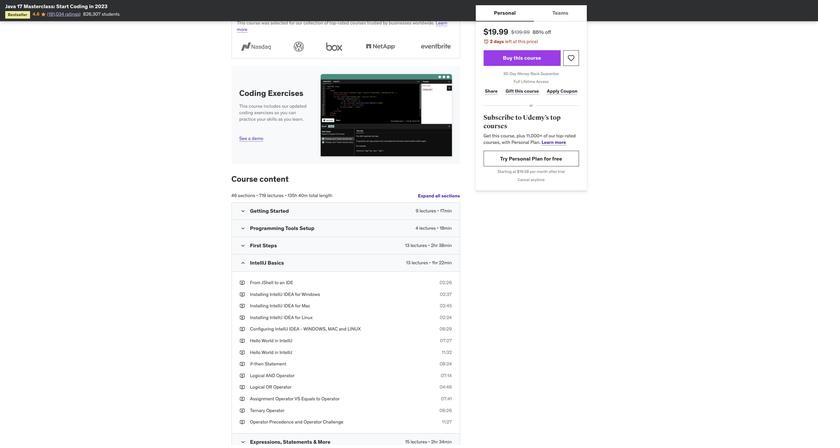 Task type: locate. For each thing, give the bounding box(es) containing it.
to
[[516, 114, 522, 122], [275, 280, 279, 286], [316, 396, 321, 402]]

• left 38min
[[428, 243, 430, 249]]

1 horizontal spatial courses
[[484, 122, 508, 130]]

top- right collection
[[330, 20, 338, 26]]

17
[[17, 3, 22, 9]]

4 lectures • 18min
[[416, 226, 452, 231]]

to inside the subscribe to udemy's top courses
[[516, 114, 522, 122]]

of inside get this course, plus 11,000+ of our top-rated courses, with personal plan.
[[544, 133, 548, 139]]

gift this course link
[[505, 85, 541, 98]]

1 xsmall image from the top
[[240, 280, 245, 286]]

eventbrite image
[[417, 41, 455, 53]]

with
[[502, 140, 511, 145]]

this inside get this course, plus 11,000+ of our top-rated courses, with personal plan.
[[492, 133, 500, 139]]

1 logical from the top
[[250, 373, 265, 379]]

world up if-then statement
[[262, 350, 274, 356]]

0 horizontal spatial coding
[[70, 3, 88, 9]]

1 horizontal spatial rated
[[565, 133, 576, 139]]

precedence
[[269, 420, 294, 426]]

small image left getting
[[240, 208, 246, 215]]

tab list
[[476, 5, 587, 22]]

2hr left 34min
[[431, 439, 438, 445]]

• left 1hr on the bottom right of the page
[[429, 260, 431, 266]]

operator up '&'
[[304, 420, 322, 426]]

operator up precedence
[[266, 408, 285, 414]]

1 vertical spatial hello
[[250, 350, 261, 356]]

personal down plus
[[512, 140, 530, 145]]

apply coupon button
[[546, 85, 579, 98]]

top- down top
[[557, 133, 565, 139]]

• left 719
[[256, 193, 258, 199]]

personal button
[[476, 5, 535, 21]]

xsmall image for hello world in intellij
[[240, 350, 245, 356]]

small image
[[240, 208, 246, 215], [240, 439, 246, 446]]

course up back
[[525, 55, 542, 61]]

2hr left 38min
[[431, 243, 438, 249]]

0 horizontal spatial learn more
[[237, 20, 448, 32]]

0 vertical spatial learn
[[436, 20, 448, 26]]

hello up if-
[[250, 350, 261, 356]]

1 vertical spatial personal
[[512, 140, 530, 145]]

1 horizontal spatial to
[[316, 396, 321, 402]]

1 horizontal spatial top-
[[557, 133, 565, 139]]

you right 'so'
[[281, 110, 288, 116]]

in for 07:27
[[275, 338, 279, 344]]

0 vertical spatial more
[[237, 26, 248, 32]]

xsmall image for if-then statement
[[240, 362, 245, 368]]

businesses
[[389, 20, 412, 26]]

hello world in intellij down configuring
[[250, 338, 293, 344]]

our right 11,000+
[[549, 133, 556, 139]]

0 vertical spatial courses
[[350, 20, 366, 26]]

0 vertical spatial personal
[[494, 10, 516, 16]]

ratings)
[[65, 11, 81, 17]]

off
[[546, 29, 552, 35]]

small image for getting
[[240, 208, 246, 215]]

0 vertical spatial of
[[325, 20, 329, 26]]

trusted
[[367, 20, 382, 26]]

1 vertical spatial world
[[262, 350, 274, 356]]

from jshell to an ide
[[250, 280, 293, 286]]

small image
[[240, 226, 246, 232], [240, 243, 246, 249], [240, 260, 246, 267]]

access
[[537, 79, 549, 84]]

0 vertical spatial installing
[[250, 292, 269, 298]]

this right buy at the right top
[[514, 55, 523, 61]]

1 horizontal spatial more
[[555, 140, 567, 145]]

was
[[262, 20, 270, 26]]

you
[[281, 110, 288, 116], [284, 116, 291, 122]]

0 horizontal spatial more
[[237, 26, 248, 32]]

and right precedence
[[295, 420, 303, 426]]

1 vertical spatial 13
[[406, 260, 411, 266]]

learn more link
[[237, 20, 448, 32], [542, 140, 567, 145]]

3 xsmall image from the top
[[240, 315, 245, 321]]

xsmall image for operator precedence and operator challenge
[[240, 420, 245, 426]]

13 down 13 lectures • 2hr 38min at bottom
[[406, 260, 411, 266]]

4 xsmall image from the top
[[240, 327, 245, 333]]

for left free
[[544, 156, 551, 162]]

2023
[[95, 3, 108, 9]]

0 vertical spatial learn more link
[[237, 20, 448, 32]]

1 small image from the top
[[240, 208, 246, 215]]

and
[[339, 327, 347, 333], [295, 420, 303, 426]]

xsmall image for installing intellij idea for linux
[[240, 315, 245, 321]]

for
[[289, 20, 295, 26], [544, 156, 551, 162], [295, 292, 301, 298], [295, 303, 301, 309], [295, 315, 301, 321]]

lectures left 1hr on the bottom right of the page
[[412, 260, 428, 266]]

installing for installing intellij idea for mac
[[250, 303, 269, 309]]

1 vertical spatial to
[[275, 280, 279, 286]]

02:37
[[440, 292, 452, 298]]

1 vertical spatial logical
[[250, 385, 265, 391]]

for left windows
[[295, 292, 301, 298]]

if-then statement
[[250, 362, 287, 367]]

2 horizontal spatial to
[[516, 114, 522, 122]]

this up courses,
[[492, 133, 500, 139]]

sections right all
[[442, 193, 460, 199]]

to left an
[[275, 280, 279, 286]]

intellij down 'installing intellij idea for mac'
[[270, 315, 283, 321]]

hello world in intellij
[[250, 338, 293, 344], [250, 350, 293, 356]]

of right collection
[[325, 20, 329, 26]]

3 small image from the top
[[240, 260, 246, 267]]

you right as
[[284, 116, 291, 122]]

5 xsmall image from the top
[[240, 420, 245, 426]]

7 xsmall image from the top
[[240, 385, 245, 391]]

exercises
[[268, 88, 304, 98]]

1 2hr from the top
[[431, 243, 438, 249]]

2 small image from the top
[[240, 439, 246, 446]]

1 vertical spatial our
[[282, 103, 289, 109]]

idea left -
[[289, 327, 300, 333]]

2 vertical spatial our
[[549, 133, 556, 139]]

0 horizontal spatial top-
[[330, 20, 338, 26]]

0 vertical spatial this
[[237, 20, 246, 26]]

3 xsmall image from the top
[[240, 362, 245, 368]]

0 vertical spatial rated
[[338, 20, 349, 26]]

1 vertical spatial hello world in intellij
[[250, 350, 293, 356]]

lectures right 4
[[420, 226, 436, 231]]

$19.99 $139.99 86% off
[[484, 27, 552, 37]]

2 vertical spatial small image
[[240, 260, 246, 267]]

0 vertical spatial to
[[516, 114, 522, 122]]

intellij
[[250, 260, 267, 266], [270, 292, 283, 298], [270, 303, 283, 309], [270, 315, 283, 321], [275, 327, 288, 333], [280, 338, 293, 344], [280, 350, 293, 356]]

lectures down 4
[[411, 243, 427, 249]]

world down configuring
[[262, 338, 274, 344]]

wishlist image
[[568, 54, 575, 62]]

personal up "$16.58"
[[509, 156, 531, 162]]

this right gift on the top of page
[[515, 88, 524, 94]]

subscribe
[[484, 114, 515, 122]]

1 horizontal spatial coding
[[239, 88, 266, 98]]

5 xsmall image from the top
[[240, 350, 245, 356]]

1 vertical spatial and
[[295, 420, 303, 426]]

logical left or
[[250, 385, 265, 391]]

at left "$16.58"
[[513, 169, 517, 174]]

share button
[[484, 85, 499, 98]]

1 vertical spatial learn more link
[[542, 140, 567, 145]]

sections right 46
[[238, 193, 255, 199]]

learn right worldwide.
[[436, 20, 448, 26]]

personal inside get this course, plus 11,000+ of our top-rated courses, with personal plan.
[[512, 140, 530, 145]]

6 xsmall image from the top
[[240, 373, 245, 380]]

hello down configuring
[[250, 338, 261, 344]]

logical down then
[[250, 373, 265, 379]]

lectures for programming tools setup
[[420, 226, 436, 231]]

in
[[89, 3, 94, 9], [275, 338, 279, 344], [275, 350, 279, 356]]

1 hello from the top
[[250, 338, 261, 344]]

0 horizontal spatial learn
[[436, 20, 448, 26]]

and
[[266, 373, 275, 379]]

1 vertical spatial 2hr
[[431, 439, 438, 445]]

learn right plan.
[[542, 140, 554, 145]]

2 installing from the top
[[250, 303, 269, 309]]

13
[[405, 243, 410, 249], [406, 260, 411, 266]]

teams button
[[535, 5, 587, 21]]

xsmall image for from jshell to an ide
[[240, 280, 245, 286]]

idea for linux
[[284, 315, 294, 321]]

mac
[[302, 303, 310, 309]]

9 lectures • 17min
[[416, 208, 452, 214]]

and right mac
[[339, 327, 347, 333]]

to right equals
[[316, 396, 321, 402]]

more for this course was selected for our collection of top-rated courses trusted by businesses worldwide.
[[237, 26, 248, 32]]

learn more link up box image
[[237, 20, 448, 32]]

money-
[[518, 71, 531, 76]]

courses left the trusted
[[350, 20, 366, 26]]

1 xsmall image from the top
[[240, 303, 245, 310]]

1 small image from the top
[[240, 226, 246, 232]]

0 horizontal spatial learn more link
[[237, 20, 448, 32]]

1 horizontal spatial learn more link
[[542, 140, 567, 145]]

lectures right 15
[[411, 439, 427, 445]]

learn more up free
[[542, 140, 567, 145]]

0 vertical spatial you
[[281, 110, 288, 116]]

world
[[262, 338, 274, 344], [262, 350, 274, 356]]

• for programming tools setup
[[437, 226, 439, 231]]

1 vertical spatial at
[[513, 169, 517, 174]]

1 vertical spatial learn
[[542, 140, 554, 145]]

coupon
[[561, 88, 578, 94]]

courses down subscribe
[[484, 122, 508, 130]]

linux
[[348, 327, 361, 333]]

expand all sections
[[418, 193, 460, 199]]

or
[[266, 385, 272, 391]]

coding up coding
[[239, 88, 266, 98]]

personal up $19.99 in the right top of the page
[[494, 10, 516, 16]]

0 horizontal spatial and
[[295, 420, 303, 426]]

for left "mac"
[[295, 303, 301, 309]]

1 horizontal spatial our
[[296, 20, 303, 26]]

04:46
[[440, 385, 452, 391]]

8 xsmall image from the top
[[240, 408, 245, 414]]

0 vertical spatial coding
[[70, 3, 88, 9]]

idea for mac
[[284, 303, 294, 309]]

2 hello world in intellij from the top
[[250, 350, 293, 356]]

selected
[[271, 20, 288, 26]]

by
[[383, 20, 388, 26]]

1 horizontal spatial of
[[544, 133, 548, 139]]

this up coding
[[239, 103, 248, 109]]

4.6
[[33, 11, 40, 17]]

netapp image
[[362, 41, 400, 53]]

2 xsmall image from the top
[[240, 338, 245, 345]]

2 horizontal spatial our
[[549, 133, 556, 139]]

0 horizontal spatial our
[[282, 103, 289, 109]]

1 horizontal spatial learn
[[542, 140, 554, 145]]

1 vertical spatial of
[[544, 133, 548, 139]]

top- inside get this course, plus 11,000+ of our top-rated courses, with personal plan.
[[557, 133, 565, 139]]

1 vertical spatial small image
[[240, 439, 246, 446]]

2 vertical spatial personal
[[509, 156, 531, 162]]

small image left programming on the bottom left of the page
[[240, 226, 246, 232]]

this for get
[[492, 133, 500, 139]]

this
[[518, 39, 526, 44], [514, 55, 523, 61], [515, 88, 524, 94], [492, 133, 500, 139]]

1hr
[[432, 260, 438, 266]]

1 vertical spatial installing
[[250, 303, 269, 309]]

full
[[514, 79, 520, 84]]

learn more link for rated
[[542, 140, 567, 145]]

operator left vs
[[276, 396, 294, 402]]

9
[[416, 208, 419, 214]]

of right 11,000+
[[544, 133, 548, 139]]

tab list containing personal
[[476, 5, 587, 22]]

at inside the starting at $16.58 per month after trial cancel anytime
[[513, 169, 517, 174]]

learn more for top-
[[237, 20, 448, 32]]

after
[[549, 169, 558, 174]]

719
[[259, 193, 266, 199]]

course inside button
[[525, 55, 542, 61]]

our left collection
[[296, 20, 303, 26]]

coding up ratings)
[[70, 3, 88, 9]]

idea down ide
[[284, 292, 294, 298]]

lectures right 9
[[420, 208, 436, 214]]

hello for 11:32
[[250, 350, 261, 356]]

hello world in intellij up if-then statement
[[250, 350, 293, 356]]

• left 18min
[[437, 226, 439, 231]]

2 sections from the left
[[442, 193, 460, 199]]

anytime
[[531, 178, 545, 182]]

1 vertical spatial small image
[[240, 243, 246, 249]]

small image left the first
[[240, 243, 246, 249]]

0 vertical spatial small image
[[240, 208, 246, 215]]

bestseller
[[8, 12, 27, 17]]

2 world from the top
[[262, 350, 274, 356]]

plan.
[[531, 140, 541, 145]]

first steps
[[250, 243, 277, 249]]

• left 17min
[[438, 208, 439, 214]]

learn more link up free
[[542, 140, 567, 145]]

learn more
[[237, 20, 448, 32], [542, 140, 567, 145]]

java 17 masterclass: start coding in 2023
[[5, 3, 108, 9]]

• for expressions, statements & more
[[429, 439, 430, 445]]

our inside get this course, plus 11,000+ of our top-rated courses, with personal plan.
[[549, 133, 556, 139]]

operator right and
[[277, 373, 295, 379]]

small image for programming
[[240, 226, 246, 232]]

1 vertical spatial learn more
[[542, 140, 567, 145]]

courses inside the subscribe to udemy's top courses
[[484, 122, 508, 130]]

small image left intellij basics
[[240, 260, 246, 267]]

0 horizontal spatial of
[[325, 20, 329, 26]]

1 horizontal spatial sections
[[442, 193, 460, 199]]

more up nasdaq "image"
[[237, 26, 248, 32]]

idea down installing intellij idea for windows
[[284, 303, 294, 309]]

xsmall image
[[240, 280, 245, 286], [240, 292, 245, 298], [240, 315, 245, 321], [240, 327, 245, 333], [240, 350, 245, 356], [240, 373, 245, 380], [240, 385, 245, 391], [240, 408, 245, 414]]

this inside button
[[514, 55, 523, 61]]

826,307 students
[[83, 11, 120, 17]]

1 hello world in intellij from the top
[[250, 338, 293, 344]]

more up free
[[555, 140, 567, 145]]

(191,034
[[47, 11, 64, 17]]

1 vertical spatial top-
[[557, 133, 565, 139]]

0 vertical spatial 2hr
[[431, 243, 438, 249]]

826,307
[[83, 11, 101, 17]]

this
[[237, 20, 246, 26], [239, 103, 248, 109]]

alarm image
[[484, 39, 489, 44]]

2 logical from the top
[[250, 385, 265, 391]]

0 vertical spatial hello world in intellij
[[250, 338, 293, 344]]

2 xsmall image from the top
[[240, 292, 245, 298]]

0 vertical spatial learn more
[[237, 20, 448, 32]]

challenge
[[323, 420, 344, 426]]

2 hello from the top
[[250, 350, 261, 356]]

0 horizontal spatial rated
[[338, 20, 349, 26]]

this for this course includes our updated coding exercises so you can practice your skills as you learn.
[[239, 103, 248, 109]]

courses,
[[484, 140, 501, 145]]

1 vertical spatial coding
[[239, 88, 266, 98]]

1 horizontal spatial learn more
[[542, 140, 567, 145]]

0 vertical spatial hello
[[250, 338, 261, 344]]

this left was
[[237, 20, 246, 26]]

small image for expressions,
[[240, 439, 246, 446]]

1 horizontal spatial and
[[339, 327, 347, 333]]

as
[[278, 116, 283, 122]]

• for intellij basics
[[429, 260, 431, 266]]

0 horizontal spatial sections
[[238, 193, 255, 199]]

world for 11:32
[[262, 350, 274, 356]]

course up exercises
[[249, 103, 263, 109]]

more for get this course, plus 11,000+ of our top-rated courses, with personal plan.
[[555, 140, 567, 145]]

0 vertical spatial small image
[[240, 226, 246, 232]]

idea for windows,
[[289, 327, 300, 333]]

3 installing from the top
[[250, 315, 269, 321]]

for left linux
[[295, 315, 301, 321]]

1 vertical spatial this
[[239, 103, 248, 109]]

11:27
[[442, 420, 452, 426]]

xsmall image
[[240, 303, 245, 310], [240, 338, 245, 345], [240, 362, 245, 368], [240, 396, 245, 403], [240, 420, 245, 426]]

demo
[[252, 136, 264, 142]]

hello
[[250, 338, 261, 344], [250, 350, 261, 356]]

0 vertical spatial and
[[339, 327, 347, 333]]

13 up 13 lectures • 1hr 22min
[[405, 243, 410, 249]]

0 vertical spatial world
[[262, 338, 274, 344]]

1 vertical spatial rated
[[565, 133, 576, 139]]

this for buy
[[514, 55, 523, 61]]

in for 11:32
[[275, 350, 279, 356]]

programming
[[250, 225, 284, 232]]

small image left expressions,
[[240, 439, 246, 446]]

2 vertical spatial in
[[275, 350, 279, 356]]

1 installing from the top
[[250, 292, 269, 298]]

intellij down the configuring intellij idea - windows, mac and linux
[[280, 338, 293, 344]]

2 2hr from the top
[[431, 439, 438, 445]]

2 vertical spatial installing
[[250, 315, 269, 321]]

17min
[[440, 208, 452, 214]]

this down $139.99
[[518, 39, 526, 44]]

idea for windows
[[284, 292, 294, 298]]

1 vertical spatial more
[[555, 140, 567, 145]]

this inside this course includes our updated coding exercises so you can practice your skills as you learn.
[[239, 103, 248, 109]]

idea down 'installing intellij idea for mac'
[[284, 315, 294, 321]]

our left updated
[[282, 103, 289, 109]]

xsmall image for installing intellij idea for mac
[[240, 303, 245, 310]]

course down lifetime
[[525, 88, 539, 94]]

learn more up box image
[[237, 20, 448, 32]]

coding
[[70, 3, 88, 9], [239, 88, 266, 98]]

try personal plan for free
[[501, 156, 563, 162]]

0 vertical spatial top-
[[330, 20, 338, 26]]

1 vertical spatial in
[[275, 338, 279, 344]]

intellij down the first
[[250, 260, 267, 266]]

0 vertical spatial logical
[[250, 373, 265, 379]]

xsmall image for logical and operator
[[240, 373, 245, 380]]

2 vertical spatial to
[[316, 396, 321, 402]]

0 vertical spatial 13
[[405, 243, 410, 249]]

tools
[[285, 225, 299, 232]]

a
[[248, 136, 251, 142]]

installing intellij idea for mac
[[250, 303, 310, 309]]

apply coupon
[[547, 88, 578, 94]]

1 world from the top
[[262, 338, 274, 344]]

share
[[485, 88, 498, 94]]

getting started
[[250, 208, 289, 214]]

at right left
[[513, 39, 517, 44]]

4 xsmall image from the top
[[240, 396, 245, 403]]

to left "udemy's"
[[516, 114, 522, 122]]

installing intellij idea for linux
[[250, 315, 313, 321]]

2 small image from the top
[[240, 243, 246, 249]]

1 vertical spatial courses
[[484, 122, 508, 130]]

• left 34min
[[429, 439, 430, 445]]



Task type: describe. For each thing, give the bounding box(es) containing it.
cancel
[[518, 178, 530, 182]]

gift this course
[[506, 88, 539, 94]]

java
[[5, 3, 16, 9]]

13 for first steps
[[405, 243, 410, 249]]

course inside this course includes our updated coding exercises so you can practice your skills as you learn.
[[249, 103, 263, 109]]

learn for get this course, plus 11,000+ of our top-rated courses, with personal plan.
[[542, 140, 554, 145]]

udemy's
[[523, 114, 549, 122]]

operator precedence and operator challenge
[[250, 420, 344, 426]]

intellij basics
[[250, 260, 284, 266]]

subscribe to udemy's top courses
[[484, 114, 561, 130]]

course content
[[232, 174, 289, 184]]

if-
[[250, 362, 255, 367]]

lectures for expressions, statements & more
[[411, 439, 427, 445]]

can
[[289, 110, 296, 116]]

learn for this course was selected for our collection of top-rated courses trusted by businesses worldwide.
[[436, 20, 448, 26]]

15 lectures • 2hr 34min
[[405, 439, 452, 445]]

operator down "ternary"
[[250, 420, 268, 426]]

all
[[436, 193, 441, 199]]

get this course, plus 11,000+ of our top-rated courses, with personal plan.
[[484, 133, 576, 145]]

see
[[239, 136, 247, 142]]

86%
[[533, 29, 544, 35]]

46
[[232, 193, 237, 199]]

hello for 07:27
[[250, 338, 261, 344]]

or
[[530, 103, 533, 108]]

try personal plan for free link
[[484, 151, 579, 167]]

for right selected
[[289, 20, 295, 26]]

statements
[[283, 439, 312, 446]]

assignment operator vs equals to operator
[[250, 396, 340, 402]]

vs
[[295, 396, 300, 402]]

2hr for expressions, statements & more
[[431, 439, 438, 445]]

11,000+
[[527, 133, 543, 139]]

days
[[494, 39, 504, 44]]

see a demo
[[239, 136, 264, 142]]

left
[[505, 39, 512, 44]]

0 horizontal spatial to
[[275, 280, 279, 286]]

an
[[280, 280, 285, 286]]

for for try personal plan for free
[[544, 156, 551, 162]]

22min
[[439, 260, 452, 266]]

07:41
[[441, 396, 452, 402]]

xsmall image for hello world in intellij
[[240, 338, 245, 345]]

coding exercises
[[239, 88, 304, 98]]

this for gift
[[515, 88, 524, 94]]

1 sections from the left
[[238, 193, 255, 199]]

lectures right 719
[[267, 193, 284, 199]]

configuring
[[250, 327, 274, 333]]

setup
[[300, 225, 315, 232]]

hello world in intellij for 11:32
[[250, 350, 293, 356]]

expand all sections button
[[418, 190, 460, 203]]

34min
[[439, 439, 452, 445]]

started
[[270, 208, 289, 214]]

box image
[[323, 41, 345, 53]]

lectures for first steps
[[411, 243, 427, 249]]

xsmall image for assignment operator vs equals to operator
[[240, 396, 245, 403]]

starting at $16.58 per month after trial cancel anytime
[[498, 169, 565, 182]]

(191,034 ratings)
[[47, 11, 81, 17]]

this for this course was selected for our collection of top-rated courses trusted by businesses worldwide.
[[237, 20, 246, 26]]

for for installing intellij idea for mac
[[295, 303, 301, 309]]

our inside this course includes our updated coding exercises so you can practice your skills as you learn.
[[282, 103, 289, 109]]

free
[[553, 156, 563, 162]]

02:26
[[440, 280, 452, 286]]

0 vertical spatial our
[[296, 20, 303, 26]]

course left was
[[247, 20, 260, 26]]

intellij up statement
[[280, 350, 293, 356]]

learn more link for top-
[[237, 20, 448, 32]]

top
[[551, 114, 561, 122]]

steps
[[263, 243, 277, 249]]

personal inside button
[[494, 10, 516, 16]]

apply
[[547, 88, 560, 94]]

• for first steps
[[428, 243, 430, 249]]

programming tools setup
[[250, 225, 315, 232]]

rated inside get this course, plus 11,000+ of our top-rated courses, with personal plan.
[[565, 133, 576, 139]]

sections inside dropdown button
[[442, 193, 460, 199]]

xsmall image for logical or operator
[[240, 385, 245, 391]]

operator right or
[[273, 385, 292, 391]]

lectures for getting started
[[420, 208, 436, 214]]

world for 07:27
[[262, 338, 274, 344]]

linux
[[302, 315, 313, 321]]

see a demo link
[[239, 130, 264, 142]]

skills
[[267, 116, 277, 122]]

46 sections • 719 lectures • 135h 40m total length
[[232, 193, 333, 199]]

&
[[313, 439, 317, 446]]

try
[[501, 156, 508, 162]]

11:32
[[442, 350, 452, 356]]

logical for logical and operator
[[250, 373, 265, 379]]

day
[[510, 71, 517, 76]]

xsmall image for configuring intellij idea - windows, mac and linux
[[240, 327, 245, 333]]

2
[[490, 39, 493, 44]]

length
[[320, 193, 333, 199]]

buy this course button
[[484, 50, 561, 66]]

0 horizontal spatial courses
[[350, 20, 366, 26]]

assignment
[[250, 396, 275, 402]]

lectures for intellij basics
[[412, 260, 428, 266]]

• left 135h 40m
[[285, 193, 287, 199]]

small image for intellij
[[240, 260, 246, 267]]

your
[[257, 116, 266, 122]]

13 lectures • 1hr 22min
[[406, 260, 452, 266]]

intellij down installing intellij idea for linux
[[275, 327, 288, 333]]

xsmall image for installing intellij idea for windows
[[240, 292, 245, 298]]

for for installing intellij idea for windows
[[295, 292, 301, 298]]

learn more for rated
[[542, 140, 567, 145]]

updated
[[290, 103, 307, 109]]

13 for intellij basics
[[406, 260, 411, 266]]

month
[[537, 169, 548, 174]]

2 days left at this price!
[[490, 39, 538, 44]]

1 vertical spatial you
[[284, 116, 291, 122]]

installing for installing intellij idea for linux
[[250, 315, 269, 321]]

small image for first
[[240, 243, 246, 249]]

basics
[[268, 260, 284, 266]]

intellij up 'installing intellij idea for mac'
[[270, 292, 283, 298]]

volkswagen image
[[292, 41, 306, 53]]

2hr for first steps
[[431, 243, 438, 249]]

ternary
[[250, 408, 265, 414]]

nasdaq image
[[237, 41, 275, 53]]

then
[[255, 362, 264, 367]]

statement
[[265, 362, 287, 367]]

intellij up installing intellij idea for linux
[[270, 303, 283, 309]]

masterclass:
[[24, 3, 55, 9]]

this course includes our updated coding exercises so you can practice your skills as you learn.
[[239, 103, 307, 122]]

06:29
[[440, 327, 452, 333]]

hello world in intellij for 07:27
[[250, 338, 293, 344]]

0 vertical spatial at
[[513, 39, 517, 44]]

lifetime
[[521, 79, 536, 84]]

teams
[[553, 10, 569, 16]]

from
[[250, 280, 261, 286]]

logical and operator
[[250, 373, 295, 379]]

• for getting started
[[438, 208, 439, 214]]

$16.58
[[517, 169, 529, 174]]

operator right equals
[[322, 396, 340, 402]]

installing for installing intellij idea for windows
[[250, 292, 269, 298]]

guarantee
[[541, 71, 559, 76]]

logical for logical or operator
[[250, 385, 265, 391]]

xsmall image for ternary operator
[[240, 408, 245, 414]]

135h 40m
[[288, 193, 308, 199]]

plan
[[532, 156, 543, 162]]

price!
[[527, 39, 538, 44]]

for for installing intellij idea for linux
[[295, 315, 301, 321]]

coding
[[239, 110, 253, 116]]

practice
[[239, 116, 256, 122]]

start
[[56, 3, 69, 9]]

windows,
[[304, 327, 327, 333]]

0 vertical spatial in
[[89, 3, 94, 9]]



Task type: vqa. For each thing, say whether or not it's contained in the screenshot.


